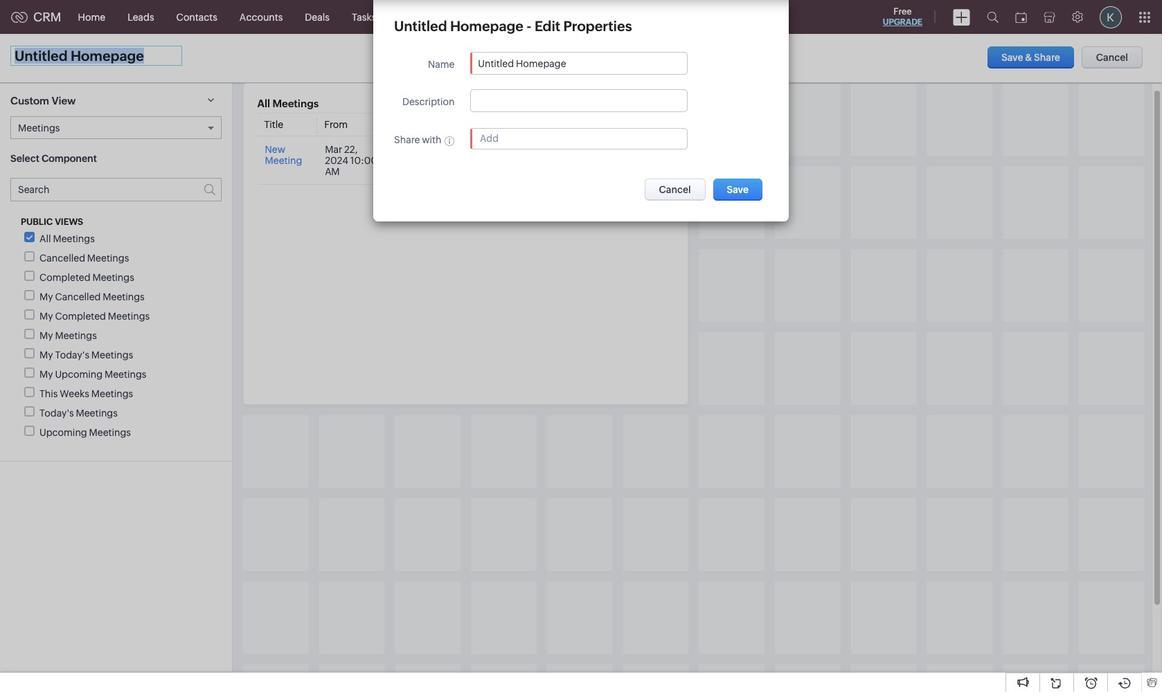 Task type: describe. For each thing, give the bounding box(es) containing it.
0 vertical spatial all meetings
[[257, 98, 319, 109]]

name
[[428, 59, 455, 70]]

share with
[[394, 134, 442, 146]]

tasks
[[352, 11, 376, 23]]

save & share button
[[988, 46, 1074, 69]]

home link
[[67, 0, 116, 34]]

today's meetings
[[39, 408, 118, 419]]

Search text field
[[10, 178, 221, 202]]

this weeks meetings
[[39, 389, 133, 400]]

select component
[[10, 153, 97, 164]]

untitled
[[394, 18, 447, 34]]

upgrade
[[883, 17, 923, 27]]

1 vertical spatial cancelled
[[55, 292, 101, 303]]

deals
[[305, 11, 330, 23]]

my completed meetings
[[39, 311, 150, 322]]

my for my today's meetings
[[39, 350, 53, 361]]

0 vertical spatial cancel
[[1097, 52, 1129, 63]]

custom view
[[10, 95, 76, 107]]

view
[[52, 95, 76, 107]]

0 horizontal spatial share
[[394, 134, 420, 146]]

my for my cancelled meetings
[[39, 292, 53, 303]]

tasks link
[[341, 0, 387, 34]]

my for my meetings
[[39, 331, 53, 342]]

my meetings
[[39, 331, 97, 342]]

completed meetings
[[39, 273, 134, 284]]

homepage
[[450, 18, 524, 34]]

contacts
[[176, 11, 217, 23]]

share inside button
[[1034, 52, 1061, 63]]

calls link
[[452, 0, 496, 34]]

crm
[[33, 10, 61, 24]]

0 horizontal spatial cancel
[[659, 184, 691, 195]]

leads
[[128, 11, 154, 23]]

logo image
[[11, 11, 28, 23]]

custom view link
[[0, 83, 232, 116]]

calls
[[463, 11, 484, 23]]

0 horizontal spatial cancel button
[[645, 179, 706, 201]]

edit
[[535, 18, 561, 34]]

1 horizontal spatial cancel button
[[1082, 46, 1143, 69]]

0 horizontal spatial all meetings
[[39, 234, 95, 245]]

component
[[42, 153, 97, 164]]

views
[[55, 217, 83, 227]]

accounts link
[[229, 0, 294, 34]]

select
[[10, 153, 39, 164]]

1 vertical spatial completed
[[55, 311, 106, 322]]

&
[[1026, 52, 1032, 63]]



Task type: vqa. For each thing, say whether or not it's contained in the screenshot.
Free
yes



Task type: locate. For each thing, give the bounding box(es) containing it.
cancelled down completed meetings
[[55, 292, 101, 303]]

share left with
[[394, 134, 420, 146]]

save & share
[[1002, 52, 1061, 63]]

meetings
[[399, 11, 440, 23], [273, 98, 319, 109], [53, 234, 95, 245], [87, 253, 129, 264], [92, 273, 134, 284], [103, 292, 145, 303], [108, 311, 150, 322], [55, 331, 97, 342], [91, 350, 133, 361], [105, 370, 146, 381], [91, 389, 133, 400], [76, 408, 118, 419], [89, 428, 131, 439]]

None text field
[[478, 58, 680, 69]]

5 my from the top
[[39, 370, 53, 381]]

untitled homepage - edit properties
[[394, 18, 632, 34]]

completed down cancelled meetings at the top of the page
[[39, 273, 90, 284]]

cancel
[[1097, 52, 1129, 63], [659, 184, 691, 195]]

0 horizontal spatial all
[[39, 234, 51, 245]]

meetings link
[[387, 0, 452, 34]]

public
[[21, 217, 53, 227]]

documents link
[[627, 0, 701, 34]]

1 vertical spatial all
[[39, 234, 51, 245]]

contacts link
[[165, 0, 229, 34]]

0 vertical spatial today's
[[55, 350, 89, 361]]

add
[[480, 133, 499, 144]]

documents
[[638, 11, 690, 23]]

1 horizontal spatial all meetings
[[257, 98, 319, 109]]

1 horizontal spatial all
[[257, 98, 270, 109]]

all
[[257, 98, 270, 109], [39, 234, 51, 245]]

accounts
[[240, 11, 283, 23]]

save for save
[[727, 184, 749, 195]]

upcoming meetings
[[39, 428, 131, 439]]

reports
[[507, 11, 542, 23]]

properties
[[564, 18, 632, 34]]

weeks
[[60, 389, 89, 400]]

cancelled up completed meetings
[[39, 253, 85, 264]]

free
[[894, 6, 912, 17]]

share
[[1034, 52, 1061, 63], [394, 134, 420, 146]]

my cancelled meetings
[[39, 292, 145, 303]]

this
[[39, 389, 58, 400]]

share right &
[[1034, 52, 1061, 63]]

today's
[[55, 350, 89, 361], [39, 408, 74, 419]]

lookup image
[[445, 136, 455, 146]]

1 horizontal spatial cancel
[[1097, 52, 1129, 63]]

1 vertical spatial today's
[[39, 408, 74, 419]]

1 vertical spatial cancel
[[659, 184, 691, 195]]

0 vertical spatial upcoming
[[55, 370, 103, 381]]

1 vertical spatial share
[[394, 134, 420, 146]]

1 vertical spatial save
[[727, 184, 749, 195]]

completed
[[39, 273, 90, 284], [55, 311, 106, 322]]

0 vertical spatial cancelled
[[39, 253, 85, 264]]

0 vertical spatial cancel button
[[1082, 46, 1143, 69]]

public views
[[21, 217, 83, 227]]

0 vertical spatial share
[[1034, 52, 1061, 63]]

completed down my cancelled meetings
[[55, 311, 106, 322]]

crm link
[[11, 10, 61, 24]]

campaigns
[[564, 11, 616, 23]]

my for my completed meetings
[[39, 311, 53, 322]]

upcoming down today's meetings
[[39, 428, 87, 439]]

upcoming up 'weeks'
[[55, 370, 103, 381]]

my for my upcoming meetings
[[39, 370, 53, 381]]

all meetings
[[257, 98, 319, 109], [39, 234, 95, 245]]

save for save & share
[[1002, 52, 1024, 63]]

3 my from the top
[[39, 331, 53, 342]]

cancel button
[[1082, 46, 1143, 69], [645, 179, 706, 201]]

-
[[527, 18, 532, 34]]

0 horizontal spatial save
[[727, 184, 749, 195]]

my today's meetings
[[39, 350, 133, 361]]

2 my from the top
[[39, 311, 53, 322]]

1 horizontal spatial save
[[1002, 52, 1024, 63]]

campaigns link
[[553, 0, 627, 34]]

today's down 'my meetings'
[[55, 350, 89, 361]]

today's down the this
[[39, 408, 74, 419]]

cancelled
[[39, 253, 85, 264], [55, 292, 101, 303]]

save button
[[713, 179, 763, 201]]

1 vertical spatial upcoming
[[39, 428, 87, 439]]

1 horizontal spatial share
[[1034, 52, 1061, 63]]

custom
[[10, 95, 49, 107]]

upcoming
[[55, 370, 103, 381], [39, 428, 87, 439]]

1 vertical spatial all meetings
[[39, 234, 95, 245]]

free upgrade
[[883, 6, 923, 27]]

with
[[422, 134, 442, 146]]

save
[[1002, 52, 1024, 63], [727, 184, 749, 195]]

0 vertical spatial all
[[257, 98, 270, 109]]

0 vertical spatial save
[[1002, 52, 1024, 63]]

deals link
[[294, 0, 341, 34]]

my upcoming meetings
[[39, 370, 146, 381]]

reports link
[[496, 0, 553, 34]]

4 my from the top
[[39, 350, 53, 361]]

1 my from the top
[[39, 292, 53, 303]]

cancelled meetings
[[39, 253, 129, 264]]

description
[[402, 96, 455, 108]]

None text field
[[10, 46, 182, 66]]

leads link
[[116, 0, 165, 34]]

my
[[39, 292, 53, 303], [39, 311, 53, 322], [39, 331, 53, 342], [39, 350, 53, 361], [39, 370, 53, 381]]

home
[[78, 11, 105, 23]]

1 vertical spatial cancel button
[[645, 179, 706, 201]]

0 vertical spatial completed
[[39, 273, 90, 284]]



